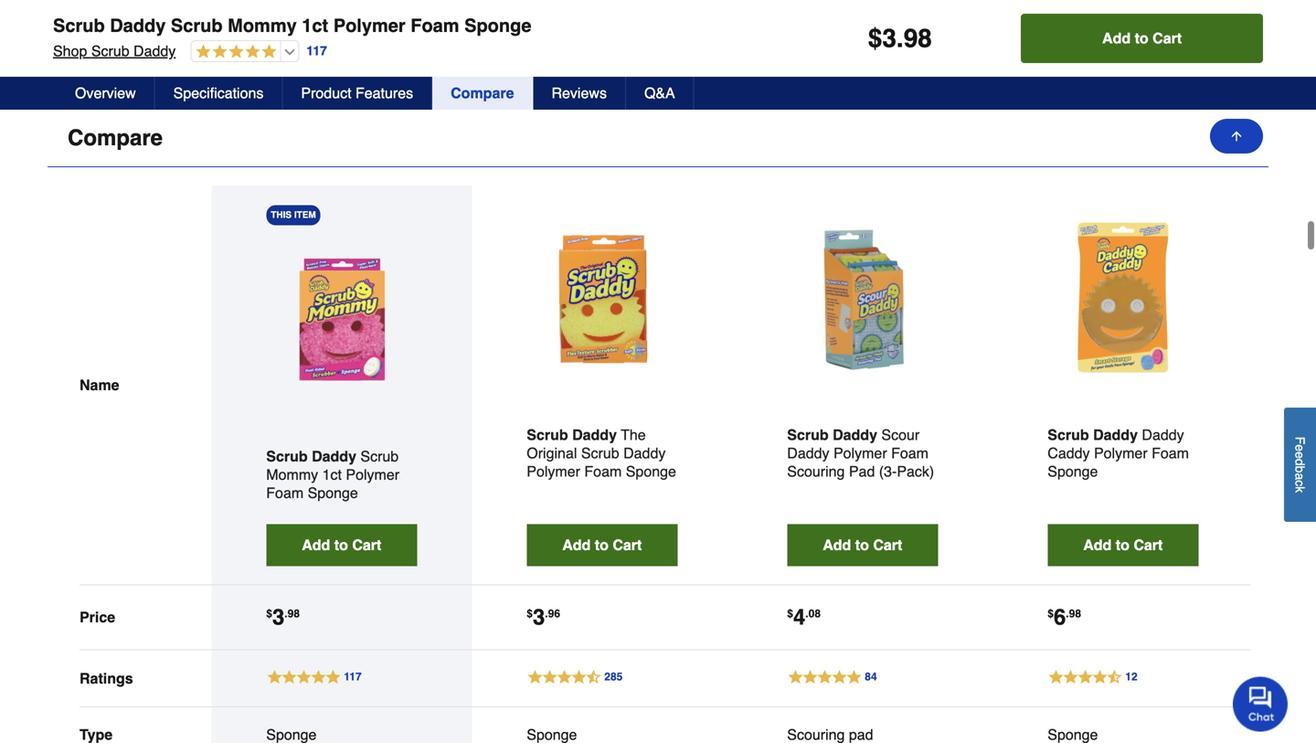 Task type: describe. For each thing, give the bounding box(es) containing it.
1 vertical spatial compare
[[68, 125, 163, 151]]

1 horizontal spatial 3
[[533, 605, 545, 630]]

c
[[1293, 480, 1308, 487]]

product features button
[[283, 77, 433, 110]]

name
[[80, 377, 119, 394]]

scrub inside the original scrub daddy polymer foam sponge
[[581, 445, 620, 462]]

$ 4 . 08
[[788, 605, 821, 630]]

pack)
[[897, 463, 935, 480]]

3 cell from the left
[[788, 726, 938, 743]]

0 vertical spatial mommy
[[228, 15, 297, 36]]

scrub mommy 1ct polymer foam sponge
[[266, 448, 400, 502]]

add to cart button for daddy caddy polymer foam sponge
[[1048, 524, 1199, 567]]

1 cell from the left
[[266, 726, 417, 743]]

scrub daddy the original scrub daddy polymer foam sponge image
[[527, 222, 678, 373]]

original
[[527, 445, 577, 462]]

cart for daddy caddy polymer foam sponge
[[1134, 537, 1163, 554]]

daddy caddy polymer foam sponge
[[1048, 427, 1190, 480]]

(3-
[[879, 463, 897, 480]]

. inside $ 3 . 98
[[285, 608, 288, 621]]

$ inside $ 6 . 98
[[1048, 608, 1054, 621]]

q&a button
[[626, 77, 695, 110]]

scour
[[882, 427, 920, 444]]

daddy inside the original scrub daddy polymer foam sponge
[[624, 445, 666, 462]]

. inside $ 4 . 08
[[806, 608, 809, 621]]

$ 3 . 96
[[527, 605, 560, 630]]

price
[[80, 609, 115, 626]]

2 horizontal spatial 3
[[883, 24, 897, 53]]

sponge inside scrub mommy 1ct polymer foam sponge
[[308, 485, 358, 502]]

add to cart for scour daddy polymer foam scouring pad (3-pack)
[[823, 537, 903, 554]]

1 horizontal spatial $ 3 . 98
[[868, 24, 933, 53]]

polymer inside scrub mommy 1ct polymer foam sponge
[[346, 466, 400, 483]]

scrub daddy daddy caddy polymer foam sponge image
[[1048, 222, 1199, 373]]

add to cart for daddy caddy polymer foam sponge
[[1084, 537, 1163, 554]]

1 horizontal spatial compare
[[451, 85, 514, 101]]

. inside $ 3 . 96
[[545, 608, 548, 621]]

f e e d b a c k
[[1293, 437, 1308, 493]]

pad
[[849, 463, 875, 480]]

to for the original scrub daddy polymer foam sponge
[[595, 537, 609, 554]]

mommy inside scrub mommy 1ct polymer foam sponge
[[266, 466, 318, 483]]

daddy inside "daddy caddy polymer foam sponge"
[[1142, 427, 1185, 444]]

b
[[1293, 466, 1308, 473]]

add for the original scrub daddy polymer foam sponge
[[563, 537, 591, 554]]

4
[[794, 605, 806, 630]]

daddy inside 'scour daddy polymer foam scouring pad (3-pack)'
[[788, 445, 830, 462]]

scrub daddy for daddy
[[788, 427, 878, 444]]

scouring
[[788, 463, 845, 480]]

scrub daddy scrub mommy 1ct polymer foam sponge
[[53, 15, 532, 36]]

the original scrub daddy polymer foam sponge
[[527, 427, 677, 480]]

scrub daddy for original
[[527, 427, 617, 444]]

chevron up image
[[1231, 129, 1249, 147]]

add to cart button for the original scrub daddy polymer foam sponge
[[527, 524, 678, 567]]

1 e from the top
[[1293, 445, 1308, 452]]

the
[[621, 427, 646, 444]]

add to cart for the original scrub daddy polymer foam sponge
[[563, 537, 642, 554]]

arrow up image
[[1230, 129, 1244, 144]]

to for scour daddy polymer foam scouring pad (3-pack)
[[856, 537, 869, 554]]

117
[[307, 44, 327, 58]]

caddy
[[1048, 445, 1090, 462]]

98 inside $ 3 . 98
[[288, 608, 300, 621]]

polymer inside 'scour daddy polymer foam scouring pad (3-pack)'
[[834, 445, 888, 462]]

scrub daddy scour daddy polymer foam scouring pad (3-pack) image
[[788, 222, 938, 373]]

polymer inside the original scrub daddy polymer foam sponge
[[527, 463, 581, 480]]



Task type: locate. For each thing, give the bounding box(es) containing it.
6
[[1054, 605, 1066, 630]]

4.9 stars image
[[191, 44, 276, 61]]

2 horizontal spatial 98
[[1069, 608, 1082, 621]]

sponge inside "daddy caddy polymer foam sponge"
[[1048, 463, 1099, 480]]

1ct
[[302, 15, 328, 36], [322, 466, 342, 483]]

reviews button
[[534, 77, 626, 110]]

scrub daddy
[[527, 427, 617, 444], [788, 427, 878, 444], [1048, 427, 1138, 444], [266, 448, 357, 465]]

to
[[1135, 30, 1149, 47], [334, 537, 348, 554], [595, 537, 609, 554], [856, 537, 869, 554], [1116, 537, 1130, 554]]

.
[[897, 24, 904, 53], [285, 608, 288, 621], [545, 608, 548, 621], [806, 608, 809, 621], [1066, 608, 1069, 621]]

polymer
[[333, 15, 406, 36], [834, 445, 888, 462], [1094, 445, 1148, 462], [527, 463, 581, 480], [346, 466, 400, 483]]

shop scrub daddy
[[53, 43, 176, 59]]

0 vertical spatial 1ct
[[302, 15, 328, 36]]

add for daddy caddy polymer foam sponge
[[1084, 537, 1112, 554]]

d
[[1293, 459, 1308, 466]]

cell
[[266, 726, 417, 743], [527, 726, 678, 743], [788, 726, 938, 743], [1048, 726, 1199, 743]]

scrub daddy for mommy
[[266, 448, 357, 465]]

sponge
[[465, 15, 532, 36], [626, 463, 677, 480], [1048, 463, 1099, 480], [308, 485, 358, 502]]

polymer inside "daddy caddy polymer foam sponge"
[[1094, 445, 1148, 462]]

to for daddy caddy polymer foam sponge
[[1116, 537, 1130, 554]]

ratings
[[80, 670, 133, 687]]

chat invite button image
[[1233, 676, 1289, 732]]

foam
[[411, 15, 460, 36], [892, 445, 929, 462], [1152, 445, 1190, 462], [585, 463, 622, 480], [266, 485, 304, 502]]

sponge inside the original scrub daddy polymer foam sponge
[[626, 463, 677, 480]]

$ inside $ 3 . 96
[[527, 608, 533, 621]]

k
[[1293, 487, 1308, 493]]

$ 6 . 98
[[1048, 605, 1082, 630]]

add for scour daddy polymer foam scouring pad (3-pack)
[[823, 537, 852, 554]]

scrub
[[53, 15, 105, 36], [171, 15, 223, 36], [91, 43, 129, 59], [527, 427, 568, 444], [788, 427, 829, 444], [1048, 427, 1090, 444], [581, 445, 620, 462], [266, 448, 308, 465], [361, 448, 399, 465]]

scrub daddy for caddy
[[1048, 427, 1138, 444]]

2 cell from the left
[[527, 726, 678, 743]]

1ct inside scrub mommy 1ct polymer foam sponge
[[322, 466, 342, 483]]

cart
[[1153, 30, 1182, 47], [352, 537, 382, 554], [613, 537, 642, 554], [873, 537, 903, 554], [1134, 537, 1163, 554]]

1 vertical spatial mommy
[[266, 466, 318, 483]]

98
[[904, 24, 933, 53], [288, 608, 300, 621], [1069, 608, 1082, 621]]

product features
[[301, 85, 413, 101]]

0 vertical spatial $ 3 . 98
[[868, 24, 933, 53]]

e up b
[[1293, 452, 1308, 459]]

mommy
[[228, 15, 297, 36], [266, 466, 318, 483]]

add to cart button
[[1022, 14, 1264, 63], [266, 524, 417, 567], [527, 524, 678, 567], [788, 524, 938, 567], [1048, 524, 1199, 567]]

e up d in the bottom right of the page
[[1293, 445, 1308, 452]]

scour daddy polymer foam scouring pad (3-pack)
[[788, 427, 935, 480]]

e
[[1293, 445, 1308, 452], [1293, 452, 1308, 459]]

specifications
[[173, 85, 264, 101]]

scrub inside scrub mommy 1ct polymer foam sponge
[[361, 448, 399, 465]]

$ inside $ 4 . 08
[[788, 608, 794, 621]]

compare
[[451, 85, 514, 101], [68, 125, 163, 151]]

1 vertical spatial 1ct
[[322, 466, 342, 483]]

add
[[1103, 30, 1131, 47], [302, 537, 330, 554], [563, 537, 591, 554], [823, 537, 852, 554], [1084, 537, 1112, 554]]

reviews
[[552, 85, 607, 101]]

96
[[548, 608, 560, 621]]

specifications button
[[155, 77, 283, 110]]

1 vertical spatial $ 3 . 98
[[266, 605, 300, 630]]

$ 3 . 98
[[868, 24, 933, 53], [266, 605, 300, 630]]

1 horizontal spatial 98
[[904, 24, 933, 53]]

product
[[301, 85, 352, 101]]

overview
[[75, 85, 136, 101]]

q&a
[[645, 85, 675, 101]]

item
[[294, 210, 316, 220]]

98 inside $ 6 . 98
[[1069, 608, 1082, 621]]

overview button
[[57, 77, 155, 110]]

add to cart
[[1103, 30, 1182, 47], [302, 537, 382, 554], [563, 537, 642, 554], [823, 537, 903, 554], [1084, 537, 1163, 554]]

shop
[[53, 43, 87, 59]]

f
[[1293, 437, 1308, 445]]

. inside $ 6 . 98
[[1066, 608, 1069, 621]]

a
[[1293, 473, 1308, 480]]

$
[[868, 24, 883, 53], [266, 608, 272, 621], [527, 608, 533, 621], [788, 608, 794, 621], [1048, 608, 1054, 621]]

0 horizontal spatial compare
[[68, 125, 163, 151]]

foam inside "daddy caddy polymer foam sponge"
[[1152, 445, 1190, 462]]

this
[[271, 210, 292, 220]]

foam inside scrub mommy 1ct polymer foam sponge
[[266, 485, 304, 502]]

features
[[356, 85, 413, 101]]

compare button
[[433, 77, 534, 110], [48, 110, 1269, 167]]

f e e d b a c k button
[[1285, 408, 1317, 522]]

scrub daddy scrub mommy 1ct polymer foam sponge image
[[266, 244, 417, 395]]

foam inside 'scour daddy polymer foam scouring pad (3-pack)'
[[892, 445, 929, 462]]

3
[[883, 24, 897, 53], [272, 605, 285, 630], [533, 605, 545, 630]]

08
[[809, 608, 821, 621]]

cart for scour daddy polymer foam scouring pad (3-pack)
[[873, 537, 903, 554]]

add to cart button for scour daddy polymer foam scouring pad (3-pack)
[[788, 524, 938, 567]]

0 horizontal spatial $ 3 . 98
[[266, 605, 300, 630]]

4 cell from the left
[[1048, 726, 1199, 743]]

foam inside the original scrub daddy polymer foam sponge
[[585, 463, 622, 480]]

cart for the original scrub daddy polymer foam sponge
[[613, 537, 642, 554]]

2 e from the top
[[1293, 452, 1308, 459]]

this item
[[271, 210, 316, 220]]

daddy
[[110, 15, 166, 36], [134, 43, 176, 59], [572, 427, 617, 444], [833, 427, 878, 444], [1094, 427, 1138, 444], [1142, 427, 1185, 444], [624, 445, 666, 462], [788, 445, 830, 462], [312, 448, 357, 465]]

0 horizontal spatial 98
[[288, 608, 300, 621]]

0 horizontal spatial 3
[[272, 605, 285, 630]]

0 vertical spatial compare
[[451, 85, 514, 101]]



Task type: vqa. For each thing, say whether or not it's contained in the screenshot.
Scrub Daddy Scour Daddy Polymer Foam Scouring Pad (3-Pack) Image
yes



